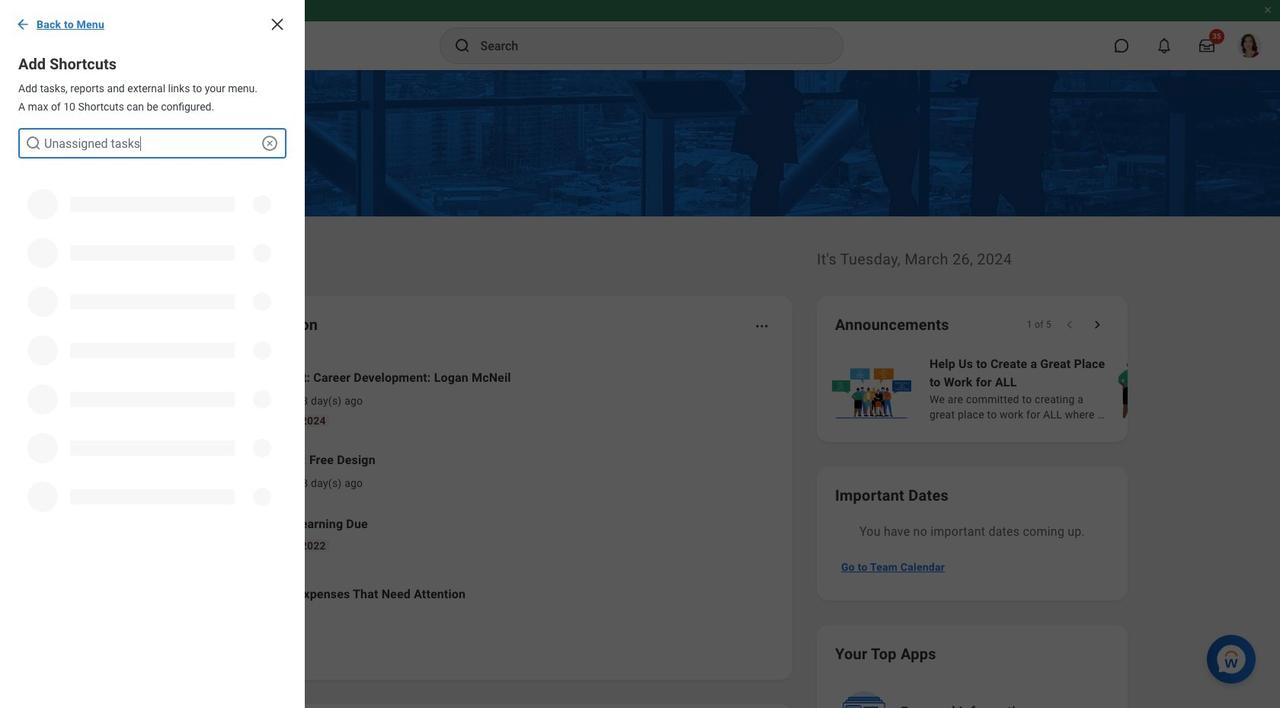 Task type: vqa. For each thing, say whether or not it's contained in the screenshot.
'nbox' icon
no



Task type: describe. For each thing, give the bounding box(es) containing it.
global navigation dialog
[[0, 0, 305, 708]]

Search field
[[18, 128, 287, 159]]

0 horizontal spatial list
[[171, 357, 775, 625]]

1 vertical spatial search image
[[24, 134, 43, 152]]

x circle image
[[261, 134, 279, 152]]

close environment banner image
[[1264, 5, 1273, 14]]



Task type: locate. For each thing, give the bounding box(es) containing it.
0 horizontal spatial search image
[[24, 134, 43, 152]]

1 horizontal spatial search image
[[453, 37, 472, 55]]

banner
[[0, 0, 1281, 70]]

status
[[1027, 319, 1052, 331]]

0 vertical spatial search image
[[453, 37, 472, 55]]

x image
[[268, 15, 287, 34]]

arrow left image
[[15, 17, 30, 32]]

profile logan mcneil element
[[1229, 29, 1272, 63]]

inbox large image
[[1200, 38, 1215, 53]]

main content
[[0, 70, 1281, 708]]

list
[[829, 354, 1281, 424], [171, 357, 775, 625]]

chevron left small image
[[1063, 317, 1078, 332]]

notifications large image
[[1157, 38, 1172, 53]]

inbox image
[[193, 387, 216, 409]]

chevron right small image
[[1090, 317, 1105, 332]]

1 horizontal spatial list
[[829, 354, 1281, 424]]

search image
[[453, 37, 472, 55], [24, 134, 43, 152]]



